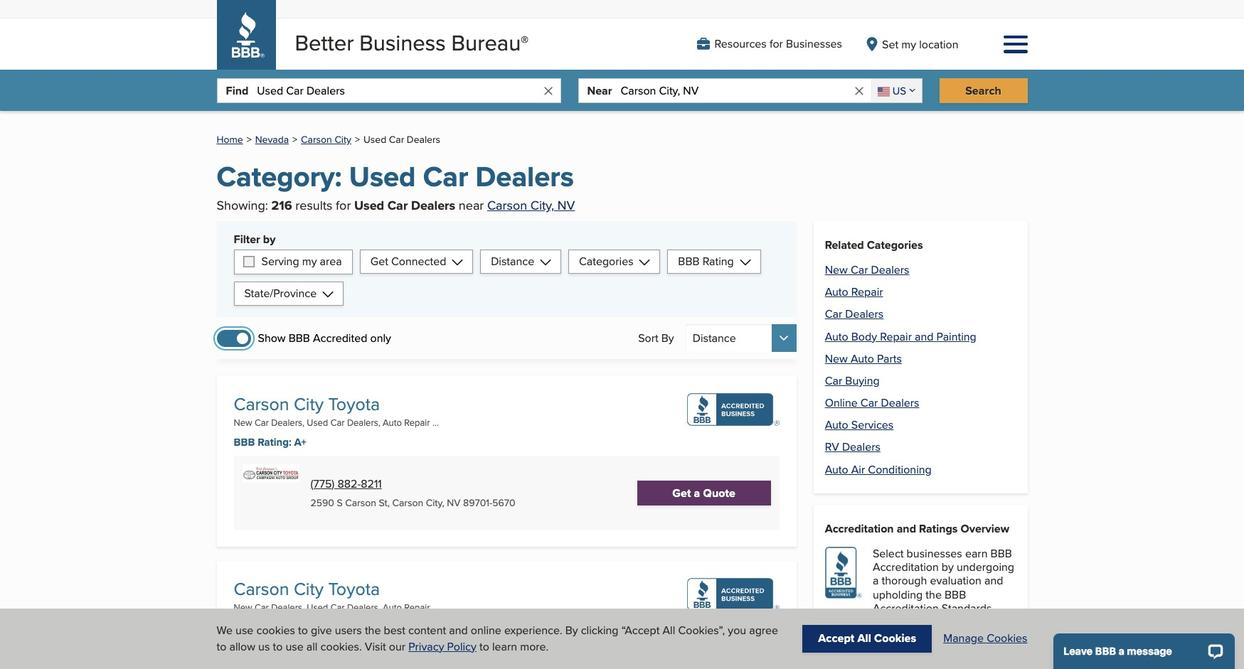 Task type: locate. For each thing, give the bounding box(es) containing it.
dealers
[[407, 133, 441, 147], [476, 156, 574, 198], [411, 197, 456, 215], [871, 262, 910, 278], [846, 306, 884, 323], [881, 395, 920, 411], [843, 439, 881, 456]]

1 ... from the top
[[433, 416, 439, 429]]

US field
[[872, 79, 922, 103]]

... for carson city toyota link corresponding to second accredited business image
[[433, 602, 439, 614]]

rating: for second accredited business image
[[258, 620, 292, 636]]

accept
[[819, 631, 855, 647]]

0 horizontal spatial for
[[336, 197, 351, 214]]

5670
[[493, 496, 516, 510]]

business
[[360, 27, 446, 58]]

repair down new car dealers link
[[852, 284, 884, 300]]

city, inside (775) 882-8211 2590 s carson st , carson city, nv 89701-5670
[[426, 496, 445, 510]]

2 accredited business image from the top
[[687, 579, 780, 612]]

for right results
[[336, 197, 351, 214]]

used car dealers
[[364, 133, 441, 147]]

by right sort
[[662, 330, 674, 347]]

carson city link
[[301, 133, 352, 147]]

better
[[295, 27, 354, 58]]

carson city toyota new car dealers, used car dealers, auto repair ... bbb rating: a+ up cookies.
[[234, 577, 439, 636]]

to left allow
[[217, 639, 227, 655]]

accreditation up upholding
[[873, 560, 939, 576]]

sort
[[638, 330, 659, 347]]

by left clicking
[[566, 623, 578, 639]]

serving my area
[[262, 253, 342, 270]]

rate
[[873, 666, 893, 670]]

0 horizontal spatial my
[[302, 253, 317, 270]]

and up select
[[897, 521, 917, 537]]

2 vertical spatial the
[[896, 666, 912, 670]]

get inside get a quote link
[[673, 485, 691, 502]]

city for carson city toyota link associated with 1st accredited business image from the top
[[294, 392, 324, 417]]

1 vertical spatial a
[[873, 573, 879, 590]]

us
[[893, 83, 907, 98]]

0 horizontal spatial nv
[[447, 496, 461, 510]]

auto
[[825, 284, 849, 300], [825, 328, 849, 345], [851, 351, 875, 367], [383, 416, 402, 429], [825, 417, 849, 434], [825, 462, 849, 478], [383, 602, 402, 614]]

0 horizontal spatial use
[[236, 623, 254, 639]]

882-
[[338, 476, 361, 492]]

0 vertical spatial my
[[902, 36, 917, 52]]

1 vertical spatial city,
[[426, 496, 445, 510]]

1 carson city toyota link from the top
[[234, 392, 380, 417]]

1 vertical spatial rating:
[[258, 620, 292, 636]]

1 horizontal spatial all
[[858, 631, 872, 647]]

1 horizontal spatial city,
[[531, 197, 555, 214]]

to left learn
[[480, 639, 490, 655]]

in
[[984, 639, 993, 656]]

ratings
[[920, 521, 958, 537]]

1 vertical spatial ...
[[433, 602, 439, 614]]

carson city toyota link down show bbb accredited only button
[[234, 392, 380, 417]]

toyota up users
[[328, 577, 380, 602]]

1 rating: from the top
[[258, 435, 292, 451]]

businesses
[[786, 36, 843, 52]]

1 horizontal spatial the
[[896, 666, 912, 670]]

the right rate
[[896, 666, 912, 670]]

sort by
[[638, 330, 674, 347]]

0 vertical spatial accreditation
[[825, 521, 894, 537]]

undergoing
[[957, 560, 1015, 576]]

filter by
[[234, 231, 276, 247]]

the left best
[[365, 623, 381, 639]]

2 rating: from the top
[[258, 620, 292, 636]]

1 vertical spatial nv
[[447, 496, 461, 510]]

1 vertical spatial get
[[673, 485, 691, 502]]

1 cookies from the left
[[875, 631, 917, 647]]

for inside category: used car dealers showing: 216 results for used car dealers near carson city, nv
[[336, 197, 351, 214]]

1 carson city toyota new car dealers, used car dealers, auto repair ... bbb rating: a+ from the top
[[234, 392, 439, 451]]

Sort By button
[[686, 325, 797, 352]]

distance right sort by
[[693, 330, 736, 347]]

1 vertical spatial for
[[336, 197, 351, 214]]

nevada link
[[255, 133, 289, 147]]

1 vertical spatial the
[[365, 623, 381, 639]]

my left area at the left of page
[[302, 253, 317, 270]]

1 vertical spatial carson city toyota new car dealers, used car dealers, auto repair ... bbb rating: a+
[[234, 577, 439, 636]]

city, left 89701-
[[426, 496, 445, 510]]

carson city toyota new car dealers, used car dealers, auto repair ... bbb rating: a+ up (775) 882-8211 link
[[234, 392, 439, 451]]

for right resources
[[770, 36, 783, 52]]

carson city toyota new car dealers, used car dealers, auto repair ... bbb rating: a+
[[234, 392, 439, 451], [234, 577, 439, 636]]

more.
[[520, 639, 549, 655]]

used down used car dealers
[[349, 156, 416, 198]]

a left thorough on the bottom right of page
[[873, 573, 879, 590]]

accept all cookies
[[819, 631, 917, 647]]

to left the f
[[918, 639, 928, 656]]

used right carson city link
[[364, 133, 387, 147]]

0 vertical spatial by
[[263, 231, 276, 247]]

rating: for 1st accredited business image from the top
[[258, 435, 292, 451]]

0 vertical spatial city,
[[531, 197, 555, 214]]

city down show bbb accredited only button
[[294, 392, 324, 417]]

1 horizontal spatial my
[[902, 36, 917, 52]]

0 horizontal spatial all
[[663, 623, 676, 639]]

my
[[902, 36, 917, 52], [302, 253, 317, 270]]

carson right near
[[487, 197, 527, 214]]

1 vertical spatial my
[[302, 253, 317, 270]]

my inside filter by element
[[302, 253, 317, 270]]

get
[[371, 253, 388, 270], [673, 485, 691, 502]]

and down earn
[[985, 573, 1004, 590]]

by right "filter"
[[263, 231, 276, 247]]

distance inside button
[[693, 330, 736, 347]]

privacy policy link
[[409, 639, 477, 655]]

0 vertical spatial carson city toyota new car dealers, used car dealers, auto repair ... bbb rating: a+
[[234, 392, 439, 451]]

toyota
[[328, 392, 380, 417], [328, 577, 380, 602]]

to inside the bbb assigns ratings from a+ (highest) to f (lowest). in some cases, bbb will not rate the business (indica
[[918, 639, 928, 656]]

accredited business image
[[687, 394, 780, 426], [687, 579, 780, 612]]

manage cookies button
[[944, 631, 1028, 647]]

(highest)
[[873, 639, 915, 656]]

0 vertical spatial get
[[371, 253, 388, 270]]

allow
[[229, 639, 255, 655]]

1 vertical spatial accredited business image
[[687, 579, 780, 612]]

the
[[926, 587, 942, 603], [365, 623, 381, 639], [896, 666, 912, 670]]

my right set in the right top of the page
[[902, 36, 917, 52]]

search
[[966, 83, 1002, 99]]

1 vertical spatial carson city toyota link
[[234, 577, 380, 602]]

1 horizontal spatial nv
[[558, 197, 575, 214]]

2 vertical spatial accreditation
[[873, 600, 939, 617]]

you
[[728, 623, 747, 639]]

0 vertical spatial carson city toyota link
[[234, 392, 380, 417]]

home
[[217, 133, 243, 147]]

only
[[370, 330, 391, 347]]

carson up the cookies
[[234, 577, 289, 602]]

services
[[852, 417, 894, 434]]

get inside filter by element
[[371, 253, 388, 270]]

all right accept
[[858, 631, 872, 647]]

city, inside category: used car dealers showing: 216 results for used car dealers near carson city, nv
[[531, 197, 555, 214]]

show
[[258, 330, 286, 347]]

a+
[[294, 435, 307, 451], [294, 620, 307, 636], [1000, 626, 1013, 642]]

... for carson city toyota link associated with 1st accredited business image from the top
[[433, 416, 439, 429]]

2 carson city toyota new car dealers, used car dealers, auto repair ... bbb rating: a+ from the top
[[234, 577, 439, 636]]

privacy
[[409, 639, 444, 655]]

and left online
[[449, 623, 468, 639]]

1 horizontal spatial categories
[[867, 237, 923, 253]]

best
[[384, 623, 406, 639]]

2 ... from the top
[[433, 602, 439, 614]]

distance down carson city, nv link
[[491, 253, 535, 270]]

city for carson city toyota link corresponding to second accredited business image
[[294, 577, 324, 602]]

1 toyota from the top
[[328, 392, 380, 417]]

0 horizontal spatial categories
[[579, 253, 634, 270]]

accreditation and ratings overview
[[825, 521, 1010, 537]]

online
[[825, 395, 858, 411]]

business
[[915, 666, 959, 670]]

2 vertical spatial city
[[294, 577, 324, 602]]

cookies up not
[[987, 631, 1028, 647]]

0 vertical spatial nv
[[558, 197, 575, 214]]

bbb rating
[[678, 253, 734, 270]]

1 horizontal spatial a
[[873, 573, 879, 590]]

city,
[[531, 197, 555, 214], [426, 496, 445, 510]]

1 horizontal spatial get
[[673, 485, 691, 502]]

1 horizontal spatial distance
[[693, 330, 736, 347]]

1 horizontal spatial for
[[770, 36, 783, 52]]

1 vertical spatial toyota
[[328, 577, 380, 602]]

use left all
[[286, 639, 304, 655]]

0 horizontal spatial by
[[263, 231, 276, 247]]

toyota down accredited
[[328, 392, 380, 417]]

0 horizontal spatial a
[[694, 485, 701, 502]]

my for location
[[902, 36, 917, 52]]

get left connected
[[371, 253, 388, 270]]

used
[[364, 133, 387, 147], [349, 156, 416, 198], [354, 197, 384, 215], [307, 416, 328, 429], [307, 602, 328, 614]]

carson right nevada
[[301, 133, 332, 147]]

clear search image
[[853, 85, 866, 97]]

0 vertical spatial the
[[926, 587, 942, 603]]

by left earn
[[942, 560, 954, 576]]

0 vertical spatial accredited business image
[[687, 394, 780, 426]]

standards.
[[942, 600, 995, 617]]

select businesses earn bbb accreditation by undergoing a thorough evaluation and upholding the bbb accreditation standards.
[[873, 546, 1015, 617]]

city left used car dealers
[[335, 133, 352, 147]]

0 horizontal spatial by
[[566, 623, 578, 639]]

get left quote
[[673, 485, 691, 502]]

2 cookies from the left
[[987, 631, 1028, 647]]

businesses
[[907, 546, 963, 562]]

1 horizontal spatial by
[[662, 330, 674, 347]]

carson city, nv link
[[487, 197, 575, 214]]

0 horizontal spatial the
[[365, 623, 381, 639]]

1 vertical spatial by
[[566, 623, 578, 639]]

1 horizontal spatial cookies
[[987, 631, 1028, 647]]

show bbb accredited only
[[258, 330, 391, 347]]

by
[[662, 330, 674, 347], [566, 623, 578, 639]]

category: used car dealers showing: 216 results for used car dealers near carson city, nv
[[217, 156, 575, 215]]

a inside select businesses earn bbb accreditation by undergoing a thorough evaluation and upholding the bbb accreditation standards.
[[873, 573, 879, 590]]

dealers,
[[271, 416, 305, 429], [347, 416, 381, 429], [271, 602, 305, 614], [347, 602, 381, 614]]

auto repair link
[[825, 284, 884, 300]]

overview
[[961, 521, 1010, 537]]

all right "accept
[[663, 623, 676, 639]]

near
[[459, 197, 484, 214]]

0 horizontal spatial cookies
[[875, 631, 917, 647]]

rating:
[[258, 435, 292, 451], [258, 620, 292, 636]]

online
[[471, 623, 502, 639]]

...
[[433, 416, 439, 429], [433, 602, 439, 614]]

1 vertical spatial city
[[294, 392, 324, 417]]

all inside button
[[858, 631, 872, 647]]

1 vertical spatial by
[[942, 560, 954, 576]]

0 vertical spatial toyota
[[328, 392, 380, 417]]

accreditation up assigns
[[873, 600, 939, 617]]

rv
[[825, 439, 840, 456]]

0 horizontal spatial distance
[[491, 253, 535, 270]]

a left quote
[[694, 485, 701, 502]]

0 horizontal spatial get
[[371, 253, 388, 270]]

for
[[770, 36, 783, 52], [336, 197, 351, 214]]

body
[[852, 328, 878, 345]]

repair up parts
[[880, 328, 912, 345]]

and inside new car dealers auto repair car dealers auto body repair and painting new auto parts car buying online car dealers auto services rv dealers auto air conditioning
[[915, 328, 934, 345]]

bbb
[[678, 253, 700, 270], [289, 330, 310, 347], [234, 435, 255, 451], [991, 546, 1013, 562], [945, 587, 967, 603], [234, 620, 255, 636], [873, 626, 895, 642], [938, 653, 959, 669]]

1 horizontal spatial by
[[942, 560, 954, 576]]

0 vertical spatial distance
[[491, 253, 535, 270]]

1 vertical spatial distance
[[693, 330, 736, 347]]

manage
[[944, 631, 984, 647]]

us
[[258, 639, 270, 655]]

the right upholding
[[926, 587, 942, 603]]

city, right near
[[531, 197, 555, 214]]

2 horizontal spatial the
[[926, 587, 942, 603]]

accreditation up select
[[825, 521, 894, 537]]

to left give
[[298, 623, 308, 639]]

1 horizontal spatial use
[[286, 639, 304, 655]]

earn
[[966, 546, 988, 562]]

bbb inside filter by element
[[678, 253, 700, 270]]

0 vertical spatial rating:
[[258, 435, 292, 451]]

0 horizontal spatial city,
[[426, 496, 445, 510]]

use right we at left bottom
[[236, 623, 254, 639]]

find
[[226, 82, 249, 99]]

a
[[830, 628, 845, 662]]

2 carson city toyota link from the top
[[234, 577, 380, 602]]

new car dealers link
[[825, 262, 910, 278]]

used right results
[[354, 197, 384, 215]]

cookies up some
[[875, 631, 917, 647]]

city up give
[[294, 577, 324, 602]]

and left painting
[[915, 328, 934, 345]]

carson city toyota link up give
[[234, 577, 380, 602]]

we
[[217, 623, 233, 639]]

0 vertical spatial ...
[[433, 416, 439, 429]]



Task type: vqa. For each thing, say whether or not it's contained in the screenshot.
left If
no



Task type: describe. For each thing, give the bounding box(es) containing it.
cookies
[[257, 623, 295, 639]]

categories inside filter by element
[[579, 253, 634, 270]]

nv inside category: used car dealers showing: 216 results for used car dealers near carson city, nv
[[558, 197, 575, 214]]

learn
[[492, 639, 517, 655]]

get for get connected
[[371, 253, 388, 270]]

upholding
[[873, 587, 923, 603]]

some
[[873, 653, 901, 669]]

car dealers link
[[825, 306, 884, 323]]

nevada
[[255, 133, 289, 147]]

the inside select businesses earn bbb accreditation by undergoing a thorough evaluation and upholding the bbb accreditation standards.
[[926, 587, 942, 603]]

carson city toyota link for second accredited business image
[[234, 577, 380, 602]]

2590
[[311, 496, 334, 510]]

carson down show
[[234, 392, 289, 417]]

parts
[[878, 351, 902, 367]]

air
[[852, 462, 866, 478]]

filter by element
[[217, 221, 797, 317]]

repair up (775) 882-8211 2590 s carson st , carson city, nv 89701-5670
[[404, 416, 430, 429]]

distance inside filter by element
[[491, 253, 535, 270]]

cookies",
[[679, 623, 725, 639]]

cases,
[[903, 653, 935, 669]]

0 vertical spatial city
[[335, 133, 352, 147]]

8211
[[361, 476, 382, 492]]

related
[[825, 237, 864, 253]]

accreditation standards image
[[825, 547, 862, 599]]

rv dealers link
[[825, 439, 881, 456]]

painting
[[937, 328, 977, 345]]

accept all cookies button
[[803, 626, 932, 653]]

not
[[981, 653, 997, 669]]

89701-
[[463, 496, 493, 510]]

carson city toyota new car dealers, used car dealers, auto repair ... bbb rating: a+ for carson city toyota link associated with 1st accredited business image from the top
[[234, 392, 439, 451]]

0 vertical spatial for
[[770, 36, 783, 52]]

visit
[[365, 639, 386, 655]]

and inside select businesses earn bbb accreditation by undergoing a thorough evaluation and upholding the bbb accreditation standards.
[[985, 573, 1004, 590]]

agree
[[750, 623, 779, 639]]

serving
[[262, 253, 299, 270]]

privacy policy to learn more.
[[409, 639, 549, 655]]

get connected
[[371, 253, 447, 270]]

(lowest).
[[940, 639, 981, 656]]

1 accredited business image from the top
[[687, 394, 780, 426]]

a+ inside the bbb assigns ratings from a+ (highest) to f (lowest). in some cases, bbb will not rate the business (indica
[[1000, 626, 1013, 642]]

rating
[[703, 253, 734, 270]]

a link
[[825, 627, 861, 662]]

®
[[521, 30, 529, 52]]

accredited
[[313, 330, 367, 347]]

quote
[[704, 485, 736, 502]]

car buying link
[[825, 373, 880, 389]]

cookies.
[[321, 639, 362, 655]]

get for get a quote
[[673, 485, 691, 502]]

by inside select businesses earn bbb accreditation by undergoing a thorough evaluation and upholding the bbb accreditation standards.
[[942, 560, 954, 576]]

new auto parts link
[[825, 351, 902, 367]]

(775) 882-8211 2590 s carson st , carson city, nv 89701-5670
[[311, 476, 516, 510]]

to right us
[[273, 639, 283, 655]]

thorough
[[882, 573, 928, 590]]

better business bureau ®
[[295, 27, 529, 58]]

showing:
[[217, 197, 268, 214]]

online car dealers link
[[825, 395, 920, 411]]

search button
[[940, 78, 1028, 103]]

buying
[[846, 373, 880, 389]]

bureau
[[452, 27, 521, 58]]

our
[[389, 639, 406, 655]]

carson city toyota link for 1st accredited business image from the top
[[234, 392, 380, 417]]

st
[[379, 496, 388, 510]]

location
[[920, 36, 959, 52]]

will
[[962, 653, 978, 669]]

carson inside category: used car dealers showing: 216 results for used car dealers near carson city, nv
[[487, 197, 527, 214]]

Near field
[[621, 79, 853, 103]]

,
[[388, 496, 390, 510]]

all inside the we use cookies to give users the best content and online experience. by clicking "accept all cookies", you agree to allow us to use all cookies. visit our
[[663, 623, 676, 639]]

repair up content
[[404, 602, 430, 614]]

the inside the we use cookies to give users the best content and online experience. by clicking "accept all cookies", you agree to allow us to use all cookies. visit our
[[365, 623, 381, 639]]

content
[[409, 623, 446, 639]]

1 vertical spatial accreditation
[[873, 560, 939, 576]]

f
[[931, 639, 937, 656]]

carson right ,
[[392, 496, 424, 510]]

by inside the we use cookies to give users the best content and online experience. by clicking "accept all cookies", you agree to allow us to use all cookies. visit our
[[566, 623, 578, 639]]

0 vertical spatial a
[[694, 485, 701, 502]]

carson right s
[[345, 496, 376, 510]]

clear search image
[[542, 85, 555, 97]]

we use cookies to give users the best content and online experience. by clicking "accept all cookies", you agree to allow us to use all cookies. visit our
[[217, 623, 779, 655]]

related categories
[[825, 237, 923, 253]]

auto body repair and painting link
[[825, 328, 977, 345]]

show bbb accredited only button
[[217, 329, 391, 348]]

connected
[[391, 253, 447, 270]]

get a quote link
[[637, 481, 771, 506]]

the inside the bbb assigns ratings from a+ (highest) to f (lowest). in some cases, bbb will not rate the business (indica
[[896, 666, 912, 670]]

all
[[307, 639, 318, 655]]

select
[[873, 546, 904, 562]]

216
[[272, 197, 292, 215]]

results
[[296, 197, 333, 214]]

"accept
[[622, 623, 660, 639]]

bbb inside button
[[289, 330, 310, 347]]

used up give
[[307, 602, 328, 614]]

used up "(775)" on the left bottom
[[307, 416, 328, 429]]

and inside the we use cookies to give users the best content and online experience. by clicking "accept all cookies", you agree to allow us to use all cookies. visit our
[[449, 623, 468, 639]]

area
[[320, 253, 342, 270]]

carson city
[[301, 133, 352, 147]]

home link
[[217, 133, 243, 147]]

set my location
[[883, 36, 959, 52]]

policy
[[447, 639, 477, 655]]

from
[[974, 626, 997, 642]]

experience.
[[505, 623, 563, 639]]

2 toyota from the top
[[328, 577, 380, 602]]

assigns
[[898, 626, 935, 642]]

bbb assigns ratings from a+ (highest) to f (lowest). in some cases, bbb will not rate the business (indica
[[873, 626, 1015, 670]]

give
[[311, 623, 332, 639]]

set
[[883, 36, 899, 52]]

auto services link
[[825, 417, 894, 434]]

conditioning
[[868, 462, 932, 478]]

resources
[[715, 36, 767, 52]]

my for area
[[302, 253, 317, 270]]

Find search field
[[257, 79, 542, 103]]

carson city toyota new car dealers, used car dealers, auto repair ... bbb rating: a+ for carson city toyota link corresponding to second accredited business image
[[234, 577, 439, 636]]

auto air conditioning link
[[825, 462, 932, 478]]

nv inside (775) 882-8211 2590 s carson st , carson city, nv 89701-5670
[[447, 496, 461, 510]]

resources for businesses
[[715, 36, 843, 52]]

0 vertical spatial by
[[662, 330, 674, 347]]



